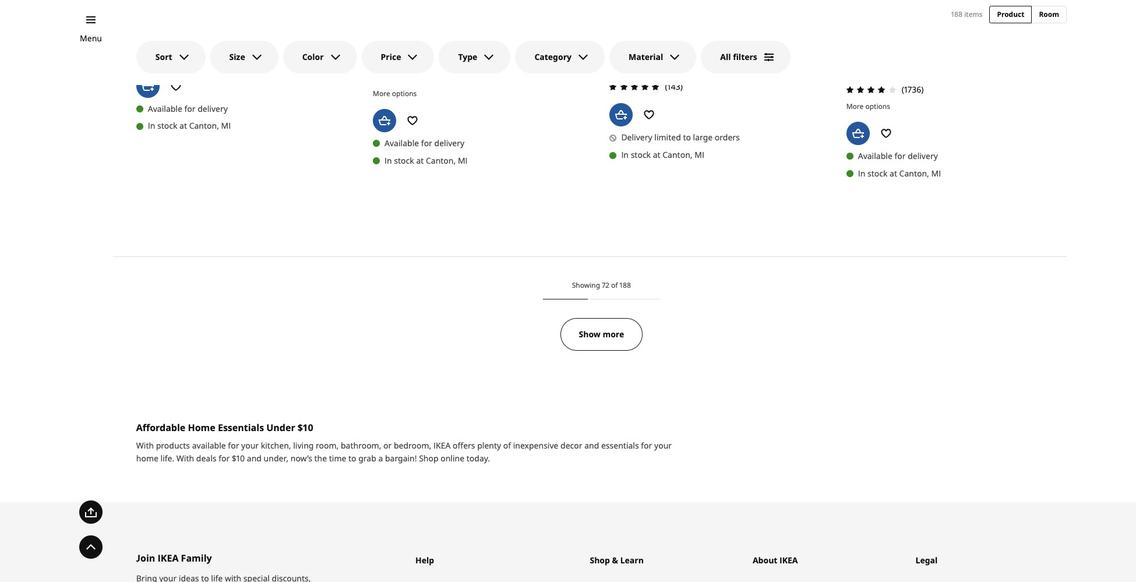 Task type: vqa. For each thing, say whether or not it's contained in the screenshot.
the 'Canton,' related to (1736)
yes



Task type: describe. For each thing, give the bounding box(es) containing it.
save to favorites, ribba, frame image
[[875, 122, 898, 145]]

188 items
[[952, 9, 983, 19]]

mi for (1736)
[[932, 168, 941, 179]]

product button
[[990, 6, 1032, 23]]

2 your from the left
[[654, 440, 672, 451]]

size button
[[210, 41, 278, 73]]

more
[[603, 329, 624, 340]]

in down add to bag, fenomen, unscented pillar candle icon
[[385, 155, 392, 166]]

canton, for (143)
[[663, 149, 693, 160]]

1 vertical spatial available
[[385, 137, 419, 148]]

essentials
[[601, 440, 639, 451]]

kitchen,
[[261, 440, 291, 451]]

available for delivery for 99
[[148, 103, 228, 114]]

under
[[266, 422, 295, 434]]

material
[[629, 51, 663, 62]]

1 vertical spatial ikea
[[158, 552, 179, 565]]

0 vertical spatial with
[[136, 440, 154, 451]]

delivery for (1736)
[[908, 150, 938, 161]]

color
[[302, 51, 324, 62]]

affordable home essentials under $10 with products available for your kitchen, living room, bathroom, or bedroom, ikea offers plenty of inexpensive decor and essentials for your home life. with deals for $10 and under, now's the time to grab a bargain! shop online today.
[[136, 422, 672, 464]]

at down save to favorites, fenomen, unscented pillar candle icon
[[416, 155, 424, 166]]

material button
[[610, 41, 697, 73]]

delivery limited to large orders
[[621, 132, 740, 143]]

in stock at canton, mi for 99
[[148, 120, 231, 131]]

0
[[619, 46, 629, 68]]

in stock at canton, mi for (1736)
[[858, 168, 941, 179]]

review: 4.2 out of 5 stars. total reviews: 1736 image
[[843, 83, 900, 97]]

shop
[[419, 453, 439, 464]]

for right deals
[[219, 453, 230, 464]]

showing
[[572, 281, 600, 290]]

in for (143)
[[621, 149, 629, 160]]

all filters button
[[701, 41, 791, 73]]

99 inside paring knife, set of 3 $ 4 99
[[153, 46, 163, 57]]

now's
[[291, 453, 312, 464]]

filters
[[733, 51, 758, 62]]

add to bag, viljestark, vase image
[[610, 103, 633, 127]]

1 horizontal spatial available for delivery
[[385, 137, 465, 148]]

paring knife, set of 3 $ 4 99
[[136, 29, 215, 65]]

pillar
[[416, 29, 435, 40]]

under,
[[264, 453, 289, 464]]

in for (1736)
[[858, 168, 866, 179]]

products
[[156, 440, 190, 451]]

affordable
[[136, 422, 186, 434]]

in stock at canton, mi for (143)
[[621, 149, 705, 160]]

review: 4.9 out of 5 stars. total reviews: 143 image
[[606, 80, 663, 94]]

show more button
[[560, 318, 643, 351]]

$ inside unscented pillar candle, 7 ½ " $ 5 . 99
[[373, 46, 378, 57]]

orders
[[715, 132, 740, 143]]

$ inside paring knife, set of 3 $ 4 99
[[136, 46, 141, 57]]

deals
[[196, 453, 217, 464]]

(143)
[[665, 81, 683, 92]]

canton, for (1736)
[[900, 168, 929, 179]]

more options for add to bag, fenomen, unscented pillar candle icon
[[373, 88, 417, 98]]

knife,
[[163, 29, 185, 40]]

more for review: 4.7 out of 5 stars. total reviews: 97 image at the top left
[[373, 88, 390, 98]]

type button
[[439, 41, 511, 73]]

0 vertical spatial to
[[683, 132, 691, 143]]

large
[[693, 132, 713, 143]]

category
[[535, 51, 572, 62]]

price
[[381, 51, 401, 62]]

show more
[[579, 329, 624, 340]]

. inside unscented pillar candle, 7 ½ " $ 5 . 99
[[387, 46, 389, 57]]

5
[[378, 43, 387, 65]]

options for save to favorites, ribba, frame 'image'
[[866, 101, 890, 111]]

(97)
[[428, 71, 442, 82]]

home
[[136, 453, 158, 464]]

1 vertical spatial of
[[611, 281, 618, 290]]

show
[[579, 329, 601, 340]]

color button
[[283, 41, 357, 73]]

bedroom,
[[394, 440, 431, 451]]

unscented
[[373, 29, 414, 40]]

candle,
[[438, 29, 465, 40]]

½
[[473, 29, 480, 40]]

price button
[[362, 41, 434, 73]]

all filters
[[721, 51, 758, 62]]

sort button
[[136, 41, 205, 73]]

more for review: 4.2 out of 5 stars. total reviews: 1736 image
[[847, 101, 864, 111]]

items
[[965, 9, 983, 19]]

room
[[1039, 9, 1060, 19]]

for down save to favorites, uppfylld, paring knife, set of 3 image
[[184, 103, 196, 114]]

bathroom,
[[341, 440, 381, 451]]

4
[[141, 43, 150, 65]]

mi for 99
[[221, 120, 231, 131]]

limited
[[655, 132, 681, 143]]

home
[[188, 422, 215, 434]]

stock for 99
[[157, 120, 177, 131]]

7
[[467, 29, 471, 40]]

join ikea family
[[136, 552, 212, 565]]

0 vertical spatial 188
[[952, 9, 963, 19]]

set
[[187, 29, 198, 40]]

in for 99
[[148, 120, 155, 131]]



Task type: locate. For each thing, give the bounding box(es) containing it.
2 vertical spatial of
[[503, 440, 511, 451]]

2 horizontal spatial available
[[858, 150, 893, 161]]

1 vertical spatial more
[[847, 101, 864, 111]]

your
[[241, 440, 259, 451], [654, 440, 672, 451]]

2 horizontal spatial 99
[[632, 49, 641, 60]]

1 horizontal spatial options
[[866, 101, 890, 111]]

$ left price
[[373, 46, 378, 57]]

0 horizontal spatial more
[[373, 88, 390, 98]]

at for (1736)
[[890, 168, 897, 179]]

your right essentials
[[654, 440, 672, 451]]

1 vertical spatial options
[[866, 101, 890, 111]]

1 vertical spatial and
[[247, 453, 262, 464]]

0 horizontal spatial $
[[136, 46, 141, 57]]

1 vertical spatial 188
[[620, 281, 631, 290]]

0 horizontal spatial ikea
[[158, 552, 179, 565]]

. inside the $ 0 . 99
[[629, 49, 632, 60]]

2 horizontal spatial of
[[611, 281, 618, 290]]

to right time at the bottom
[[349, 453, 356, 464]]

more
[[373, 88, 390, 98], [847, 101, 864, 111]]

available for delivery down save to favorites, ribba, frame 'image'
[[858, 150, 938, 161]]

1 vertical spatial with
[[176, 453, 194, 464]]

in stock at canton, mi down save to favorites, uppfylld, paring knife, set of 3 image
[[148, 120, 231, 131]]

99 right 5
[[389, 46, 399, 57]]

to
[[683, 132, 691, 143], [349, 453, 356, 464]]

for right essentials
[[641, 440, 652, 451]]

$ down paring
[[136, 46, 141, 57]]

room,
[[316, 440, 339, 451]]

available for delivery
[[148, 103, 228, 114], [385, 137, 465, 148], [858, 150, 938, 161]]

available for delivery for (1736)
[[858, 150, 938, 161]]

$10 up living
[[298, 422, 314, 434]]

1 vertical spatial to
[[349, 453, 356, 464]]

available down save to favorites, uppfylld, paring knife, set of 3 image
[[148, 103, 182, 114]]

available down save to favorites, ribba, frame 'image'
[[858, 150, 893, 161]]

(1736)
[[902, 84, 924, 95]]

family
[[181, 552, 212, 565]]

$
[[136, 46, 141, 57], [373, 46, 378, 57], [615, 49, 619, 60]]

1 horizontal spatial more options
[[847, 101, 890, 111]]

" inside unscented pillar candle, 7 ½ " $ 5 . 99
[[482, 29, 485, 40]]

of left 3
[[200, 29, 208, 40]]

$ 0 . 99
[[615, 46, 641, 68]]

delivery
[[198, 103, 228, 114], [434, 137, 465, 148], [908, 150, 938, 161]]

99 inside unscented pillar candle, 7 ½ " $ 5 . 99
[[389, 46, 399, 57]]

ikea up online on the bottom of the page
[[434, 440, 451, 451]]

living
[[293, 440, 314, 451]]

2 " from the left
[[647, 29, 651, 40]]

room button
[[1032, 6, 1067, 23]]

or
[[384, 440, 392, 451]]

more options down review: 4.7 out of 5 stars. total reviews: 97 image at the top left
[[373, 88, 417, 98]]

99 right 0
[[632, 49, 641, 60]]

$10 down the essentials
[[232, 453, 245, 464]]

1 horizontal spatial and
[[585, 440, 599, 451]]

0 horizontal spatial "
[[482, 29, 485, 40]]

today.
[[467, 453, 490, 464]]

a
[[378, 453, 383, 464]]

0 vertical spatial more
[[373, 88, 390, 98]]

" right '¾'
[[647, 29, 651, 40]]

of inside affordable home essentials under $10 with products available for your kitchen, living room, bathroom, or bedroom, ikea offers plenty of inexpensive decor and essentials for your home life. with deals for $10 and under, now's the time to grab a bargain! shop online today.
[[503, 440, 511, 451]]

to inside affordable home essentials under $10 with products available for your kitchen, living room, bathroom, or bedroom, ikea offers plenty of inexpensive decor and essentials for your home life. with deals for $10 and under, now's the time to grab a bargain! shop online today.
[[349, 453, 356, 464]]

" right ½
[[482, 29, 485, 40]]

stock down save to favorites, ribba, frame 'image'
[[868, 168, 888, 179]]

of right plenty
[[503, 440, 511, 451]]

at for (143)
[[653, 149, 661, 160]]

in
[[148, 120, 155, 131], [621, 149, 629, 160], [385, 155, 392, 166], [858, 168, 866, 179]]

0 vertical spatial available
[[148, 103, 182, 114]]

stock down save to favorites, fenomen, unscented pillar candle icon
[[394, 155, 414, 166]]

available for delivery down save to favorites, fenomen, unscented pillar candle icon
[[385, 137, 465, 148]]

unscented pillar candle, 7 ½ " $ 5 . 99
[[373, 29, 485, 65]]

.
[[387, 46, 389, 57], [629, 49, 632, 60]]

decor
[[561, 440, 583, 451]]

0 vertical spatial $10
[[298, 422, 314, 434]]

6
[[632, 29, 637, 40]]

in stock at canton, mi down save to favorites, ribba, frame 'image'
[[858, 168, 941, 179]]

stock down save to favorites, uppfylld, paring knife, set of 3 image
[[157, 120, 177, 131]]

vase, 6 ¾ "
[[610, 29, 651, 40]]

0 horizontal spatial delivery
[[198, 103, 228, 114]]

1 " from the left
[[482, 29, 485, 40]]

and
[[585, 440, 599, 451], [247, 453, 262, 464]]

0 horizontal spatial .
[[387, 46, 389, 57]]

add to bag, ribba, frame image
[[847, 122, 870, 145]]

size
[[229, 51, 245, 62]]

menu button
[[80, 32, 102, 45]]

in down delivery
[[621, 149, 629, 160]]

0 horizontal spatial $10
[[232, 453, 245, 464]]

ikea inside affordable home essentials under $10 with products available for your kitchen, living room, bathroom, or bedroom, ikea offers plenty of inexpensive decor and essentials for your home life. with deals for $10 and under, now's the time to grab a bargain! shop online today.
[[434, 440, 451, 451]]

stock for (143)
[[631, 149, 651, 160]]

2 vertical spatial available for delivery
[[858, 150, 938, 161]]

0 horizontal spatial more options
[[373, 88, 417, 98]]

more options down review: 4.2 out of 5 stars. total reviews: 1736 image
[[847, 101, 890, 111]]

1 vertical spatial available for delivery
[[385, 137, 465, 148]]

save to favorites, fenomen, unscented pillar candle image
[[401, 109, 424, 132]]

0 vertical spatial available for delivery
[[148, 103, 228, 114]]

1 vertical spatial more options
[[847, 101, 890, 111]]

0 vertical spatial more options
[[373, 88, 417, 98]]

ikea
[[434, 440, 451, 451], [158, 552, 179, 565]]

1 horizontal spatial with
[[176, 453, 194, 464]]

more options for the 'add to bag, ribba, frame' image
[[847, 101, 890, 111]]

mi
[[221, 120, 231, 131], [695, 149, 705, 160], [458, 155, 468, 166], [932, 168, 941, 179]]

of inside paring knife, set of 3 $ 4 99
[[200, 29, 208, 40]]

at for 99
[[180, 120, 187, 131]]

options down review: 4.2 out of 5 stars. total reviews: 1736 image
[[866, 101, 890, 111]]

for down the essentials
[[228, 440, 239, 451]]

2 horizontal spatial available for delivery
[[858, 150, 938, 161]]

0 horizontal spatial 188
[[620, 281, 631, 290]]

available down save to favorites, fenomen, unscented pillar candle icon
[[385, 137, 419, 148]]

at down save to favorites, ribba, frame 'image'
[[890, 168, 897, 179]]

more options
[[373, 88, 417, 98], [847, 101, 890, 111]]

1 vertical spatial $10
[[232, 453, 245, 464]]

in stock at canton, mi down limited
[[621, 149, 705, 160]]

0 horizontal spatial available
[[148, 103, 182, 114]]

99 right 4
[[153, 46, 163, 57]]

more down review: 4.2 out of 5 stars. total reviews: 1736 image
[[847, 101, 864, 111]]

at down limited
[[653, 149, 661, 160]]

for down save to favorites, fenomen, unscented pillar candle icon
[[421, 137, 432, 148]]

canton, for 99
[[189, 120, 219, 131]]

vase,
[[610, 29, 630, 40]]

join
[[136, 552, 155, 565]]

2 horizontal spatial delivery
[[908, 150, 938, 161]]

2 vertical spatial delivery
[[908, 150, 938, 161]]

in down the 'add to bag, ribba, frame' image
[[858, 168, 866, 179]]

$10
[[298, 422, 314, 434], [232, 453, 245, 464]]

0 horizontal spatial options
[[392, 88, 417, 98]]

0 vertical spatial and
[[585, 440, 599, 451]]

available for 99
[[148, 103, 182, 114]]

and left the under,
[[247, 453, 262, 464]]

188 right 72
[[620, 281, 631, 290]]

with down products
[[176, 453, 194, 464]]

0 vertical spatial ikea
[[434, 440, 451, 451]]

showing 72 of 188
[[572, 281, 631, 290]]

mi for (143)
[[695, 149, 705, 160]]

add to bag, uppfylld, paring knife, set of 3 image
[[136, 74, 160, 98]]

1 horizontal spatial to
[[683, 132, 691, 143]]

99
[[153, 46, 163, 57], [389, 46, 399, 57], [632, 49, 641, 60]]

all
[[721, 51, 731, 62]]

0 horizontal spatial available for delivery
[[148, 103, 228, 114]]

0 horizontal spatial of
[[200, 29, 208, 40]]

more down review: 4.7 out of 5 stars. total reviews: 97 image at the top left
[[373, 88, 390, 98]]

in stock at canton, mi
[[148, 120, 231, 131], [621, 149, 705, 160], [385, 155, 468, 166], [858, 168, 941, 179]]

72
[[602, 281, 610, 290]]

¾
[[639, 29, 645, 40]]

$ inside the $ 0 . 99
[[615, 49, 619, 60]]

menu
[[80, 33, 102, 44]]

online
[[441, 453, 465, 464]]

0 vertical spatial delivery
[[198, 103, 228, 114]]

stock down delivery
[[631, 149, 651, 160]]

99 inside the $ 0 . 99
[[632, 49, 641, 60]]

1 horizontal spatial 188
[[952, 9, 963, 19]]

with up the home
[[136, 440, 154, 451]]

paring
[[136, 29, 161, 40]]

and right decor
[[585, 440, 599, 451]]

available
[[192, 440, 226, 451]]

options down review: 4.7 out of 5 stars. total reviews: 97 image at the top left
[[392, 88, 417, 98]]

1 horizontal spatial of
[[503, 440, 511, 451]]

the
[[314, 453, 327, 464]]

category button
[[515, 41, 605, 73]]

to left large
[[683, 132, 691, 143]]

available for (1736)
[[858, 150, 893, 161]]

"
[[482, 29, 485, 40], [647, 29, 651, 40]]

in down add to bag, uppfylld, paring knife, set of 3 image
[[148, 120, 155, 131]]

options
[[392, 88, 417, 98], [866, 101, 890, 111]]

0 horizontal spatial your
[[241, 440, 259, 451]]

grab
[[359, 453, 376, 464]]

add to bag, fenomen, unscented pillar candle image
[[373, 109, 396, 132]]

1 horizontal spatial 99
[[389, 46, 399, 57]]

0 horizontal spatial to
[[349, 453, 356, 464]]

1 horizontal spatial "
[[647, 29, 651, 40]]

life.
[[161, 453, 174, 464]]

. down unscented
[[387, 46, 389, 57]]

3
[[210, 29, 215, 40]]

of right 72
[[611, 281, 618, 290]]

ikea right join
[[158, 552, 179, 565]]

product
[[997, 9, 1025, 19]]

sort
[[155, 51, 172, 62]]

canton,
[[189, 120, 219, 131], [663, 149, 693, 160], [426, 155, 456, 166], [900, 168, 929, 179]]

188 left items
[[952, 9, 963, 19]]

inexpensive
[[513, 440, 559, 451]]

1 horizontal spatial ikea
[[434, 440, 451, 451]]

bargain!
[[385, 453, 417, 464]]

available for delivery down save to favorites, uppfylld, paring knife, set of 3 image
[[148, 103, 228, 114]]

1 horizontal spatial $10
[[298, 422, 314, 434]]

at down save to favorites, uppfylld, paring knife, set of 3 image
[[180, 120, 187, 131]]

your down the essentials
[[241, 440, 259, 451]]

1 horizontal spatial available
[[385, 137, 419, 148]]

1 horizontal spatial your
[[654, 440, 672, 451]]

save to favorites, viljestark, vase image
[[638, 103, 661, 127]]

1 vertical spatial delivery
[[434, 137, 465, 148]]

plenty
[[477, 440, 501, 451]]

for
[[184, 103, 196, 114], [421, 137, 432, 148], [895, 150, 906, 161], [228, 440, 239, 451], [641, 440, 652, 451], [219, 453, 230, 464]]

1 your from the left
[[241, 440, 259, 451]]

delivery
[[621, 132, 653, 143]]

save to favorites, uppfylld, paring knife, set of 3 image
[[164, 74, 188, 98]]

0 vertical spatial of
[[200, 29, 208, 40]]

2 horizontal spatial $
[[615, 49, 619, 60]]

in stock at canton, mi down save to favorites, fenomen, unscented pillar candle icon
[[385, 155, 468, 166]]

1 horizontal spatial .
[[629, 49, 632, 60]]

1 horizontal spatial more
[[847, 101, 864, 111]]

essentials
[[218, 422, 264, 434]]

review: 4.7 out of 5 stars. total reviews: 97 image
[[370, 70, 426, 84]]

. down "vase, 6 ¾ ""
[[629, 49, 632, 60]]

for down save to favorites, ribba, frame 'image'
[[895, 150, 906, 161]]

stock
[[157, 120, 177, 131], [631, 149, 651, 160], [394, 155, 414, 166], [868, 168, 888, 179]]

type
[[458, 51, 478, 62]]

delivery for 99
[[198, 103, 228, 114]]

offers
[[453, 440, 475, 451]]

1 horizontal spatial delivery
[[434, 137, 465, 148]]

1 horizontal spatial $
[[373, 46, 378, 57]]

0 vertical spatial options
[[392, 88, 417, 98]]

options for save to favorites, fenomen, unscented pillar candle icon
[[392, 88, 417, 98]]

stock for (1736)
[[868, 168, 888, 179]]

2 vertical spatial available
[[858, 150, 893, 161]]

0 horizontal spatial and
[[247, 453, 262, 464]]

$ down vase,
[[615, 49, 619, 60]]

time
[[329, 453, 346, 464]]

0 horizontal spatial 99
[[153, 46, 163, 57]]

0 horizontal spatial with
[[136, 440, 154, 451]]



